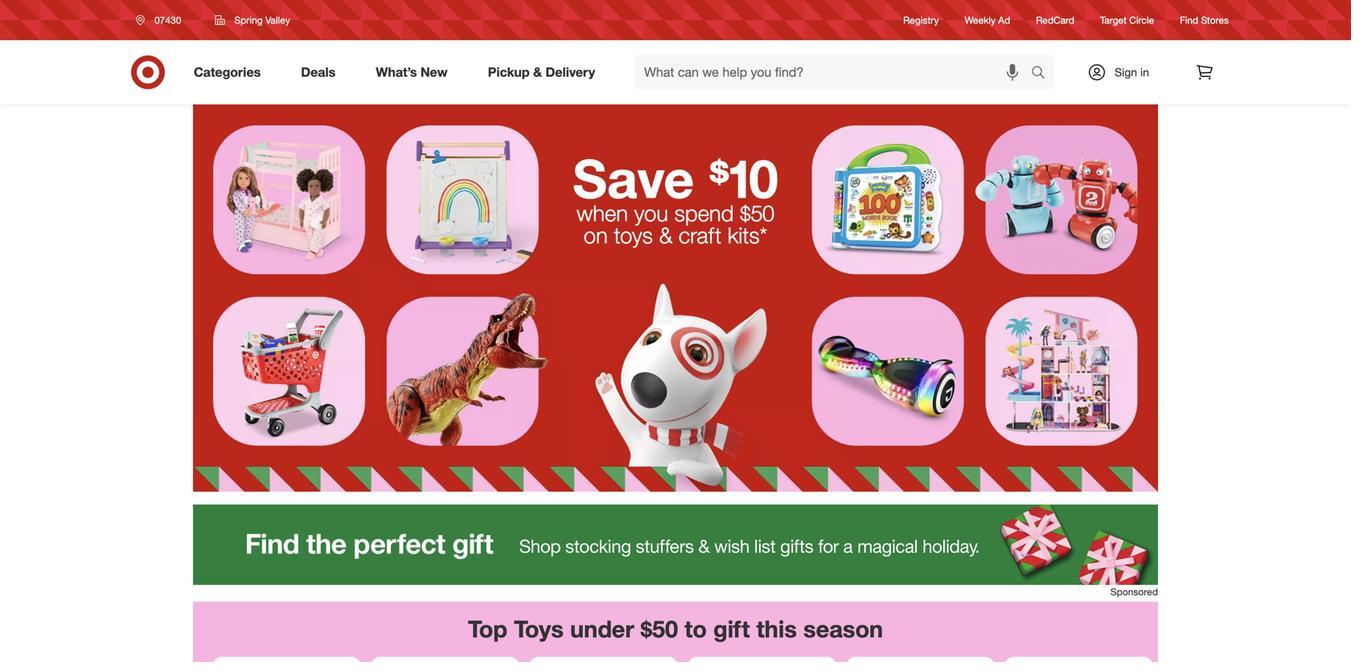 Task type: vqa. For each thing, say whether or not it's contained in the screenshot.
the leftmost the $50
yes



Task type: describe. For each thing, give the bounding box(es) containing it.
$10
[[709, 146, 778, 211]]

what's new link
[[362, 55, 468, 90]]

pickup
[[488, 64, 530, 80]]

on
[[584, 222, 608, 249]]

spend
[[675, 200, 734, 227]]

what's
[[376, 64, 417, 80]]

search button
[[1024, 55, 1063, 93]]

deals
[[301, 64, 336, 80]]

registry link
[[903, 13, 939, 27]]

advertisement region
[[193, 505, 1158, 585]]

toys
[[514, 615, 564, 644]]

target circle link
[[1100, 13, 1154, 27]]

weekly ad link
[[965, 13, 1010, 27]]

under
[[570, 615, 634, 644]]

spring
[[234, 14, 263, 26]]

delivery
[[546, 64, 595, 80]]

target circle
[[1100, 14, 1154, 26]]

you
[[634, 200, 668, 227]]

redcard link
[[1036, 13, 1075, 27]]

07430 button
[[125, 6, 198, 35]]

categories link
[[180, 55, 281, 90]]

when
[[577, 200, 628, 227]]

toys
[[614, 222, 653, 249]]

weekly
[[965, 14, 996, 26]]

carousel region
[[193, 602, 1158, 663]]

top
[[468, 615, 508, 644]]

sign in
[[1115, 65, 1149, 79]]

new
[[421, 64, 448, 80]]

target
[[1100, 14, 1127, 26]]

sign in link
[[1074, 55, 1174, 90]]

What can we help you find? suggestions appear below search field
[[635, 55, 1035, 90]]

circle
[[1129, 14, 1154, 26]]

when you spend $50 on toys & craft kits*
[[577, 200, 775, 249]]



Task type: locate. For each thing, give the bounding box(es) containing it.
sign
[[1115, 65, 1137, 79]]

save $10
[[573, 146, 778, 211]]

find
[[1180, 14, 1199, 26]]

in
[[1141, 65, 1149, 79]]

& inside when you spend $50 on toys & craft kits*
[[659, 222, 673, 249]]

1 vertical spatial &
[[659, 222, 673, 249]]

deals link
[[287, 55, 356, 90]]

this
[[756, 615, 797, 644]]

save
[[573, 146, 694, 211]]

$50 for spend
[[740, 200, 775, 227]]

&
[[533, 64, 542, 80], [659, 222, 673, 249]]

spring valley
[[234, 14, 290, 26]]

0 vertical spatial &
[[533, 64, 542, 80]]

$50 inside when you spend $50 on toys & craft kits*
[[740, 200, 775, 227]]

season
[[804, 615, 883, 644]]

$50 right spend
[[740, 200, 775, 227]]

& inside pickup & delivery link
[[533, 64, 542, 80]]

valley
[[265, 14, 290, 26]]

registry
[[903, 14, 939, 26]]

weekly ad
[[965, 14, 1010, 26]]

$50
[[740, 200, 775, 227], [641, 615, 678, 644]]

0 vertical spatial $50
[[740, 200, 775, 227]]

sponsored
[[1111, 586, 1158, 598]]

1 vertical spatial $50
[[641, 615, 678, 644]]

0 horizontal spatial &
[[533, 64, 542, 80]]

pickup & delivery link
[[474, 55, 615, 90]]

pickup & delivery
[[488, 64, 595, 80]]

what's new
[[376, 64, 448, 80]]

kits*
[[728, 222, 768, 249]]

spring valley button
[[205, 6, 301, 35]]

$50 for under
[[641, 615, 678, 644]]

craft
[[679, 222, 722, 249]]

ad
[[998, 14, 1010, 26]]

1 horizontal spatial &
[[659, 222, 673, 249]]

gift
[[713, 615, 750, 644]]

find stores
[[1180, 14, 1229, 26]]

find stores link
[[1180, 13, 1229, 27]]

top toys under $50 to gift this season
[[468, 615, 883, 644]]

to
[[685, 615, 707, 644]]

categories
[[194, 64, 261, 80]]

search
[[1024, 66, 1063, 82]]

& right pickup
[[533, 64, 542, 80]]

stores
[[1201, 14, 1229, 26]]

1 horizontal spatial $50
[[740, 200, 775, 227]]

redcard
[[1036, 14, 1075, 26]]

& right toys
[[659, 222, 673, 249]]

07430
[[154, 14, 181, 26]]

$50 left to
[[641, 615, 678, 644]]

0 horizontal spatial $50
[[641, 615, 678, 644]]

$50 inside carousel region
[[641, 615, 678, 644]]



